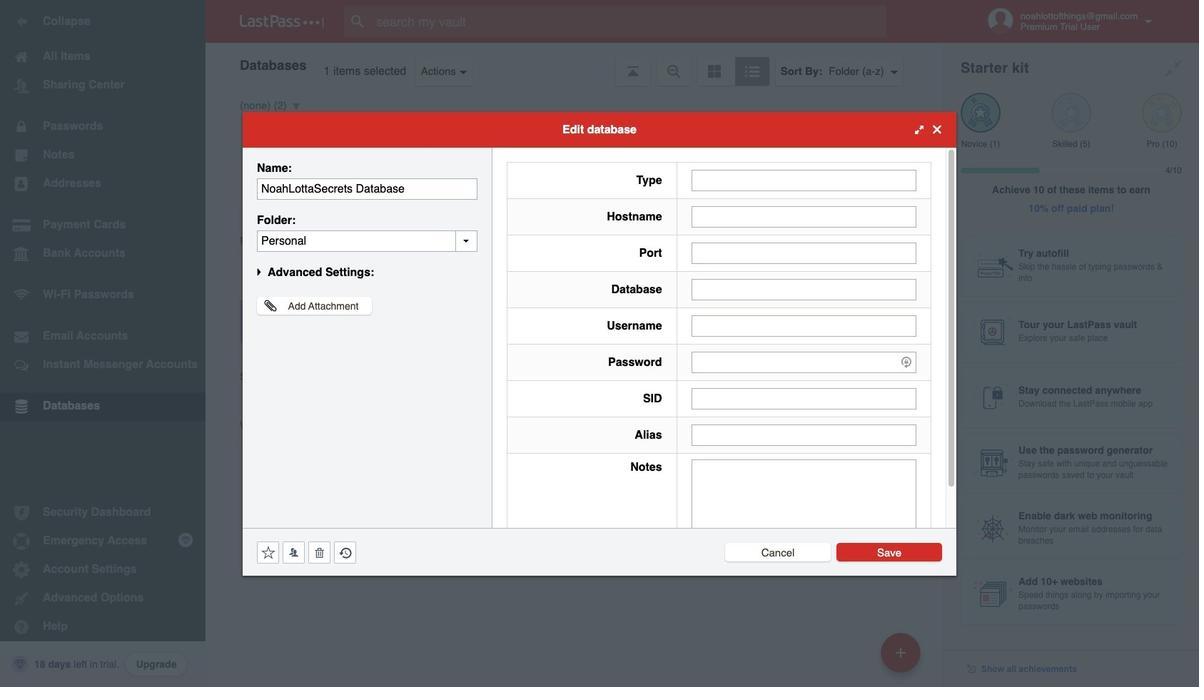 Task type: describe. For each thing, give the bounding box(es) containing it.
lastpass image
[[240, 15, 324, 28]]

new item navigation
[[876, 629, 930, 688]]

main navigation navigation
[[0, 0, 206, 688]]

Search search field
[[344, 6, 915, 37]]

vault options navigation
[[206, 43, 944, 86]]



Task type: locate. For each thing, give the bounding box(es) containing it.
None text field
[[692, 206, 917, 227], [257, 230, 478, 252], [692, 279, 917, 300], [692, 388, 917, 410], [692, 425, 917, 446], [692, 206, 917, 227], [257, 230, 478, 252], [692, 279, 917, 300], [692, 388, 917, 410], [692, 425, 917, 446]]

None password field
[[692, 352, 917, 373]]

new item image
[[896, 648, 906, 658]]

search my vault text field
[[344, 6, 915, 37]]

None text field
[[692, 170, 917, 191], [257, 178, 478, 200], [692, 242, 917, 264], [692, 315, 917, 337], [692, 460, 917, 548], [692, 170, 917, 191], [257, 178, 478, 200], [692, 242, 917, 264], [692, 315, 917, 337], [692, 460, 917, 548]]

dialog
[[243, 112, 957, 576]]



Task type: vqa. For each thing, say whether or not it's contained in the screenshot.
Caret Right icon
no



